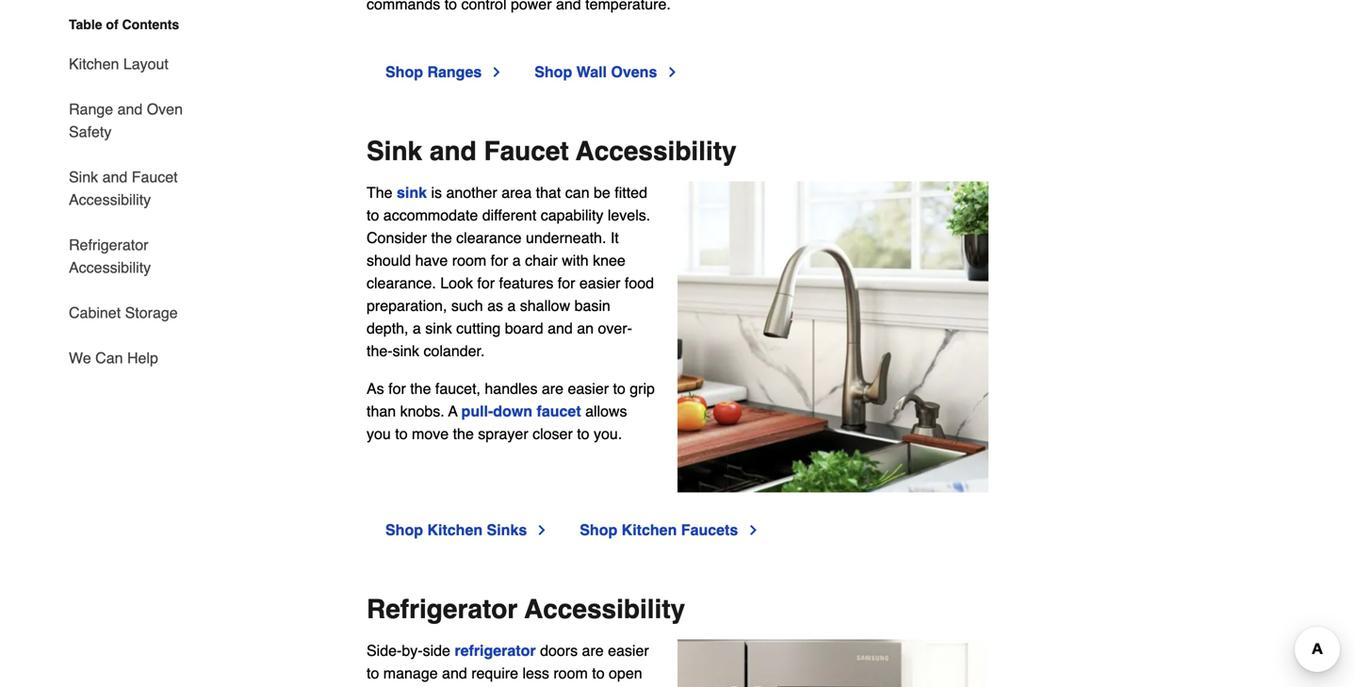 Task type: describe. For each thing, give the bounding box(es) containing it.
as
[[367, 380, 384, 397]]

be
[[594, 184, 611, 201]]

sprayer
[[478, 425, 528, 442]]

0 vertical spatial sink
[[397, 184, 427, 201]]

doors
[[540, 642, 578, 659]]

we can help link
[[69, 336, 158, 370]]

knobs.
[[400, 402, 445, 420]]

to down side-
[[367, 664, 379, 682]]

cutting
[[456, 319, 501, 337]]

shop wall ovens link
[[535, 61, 680, 83]]

such
[[451, 297, 483, 314]]

refrigerator accessibility inside refrigerator accessibility "link"
[[69, 236, 151, 276]]

and inside range and oven safety
[[117, 100, 143, 118]]

oven
[[147, 100, 183, 118]]

doors.
[[574, 687, 616, 687]]

refrigerator link
[[455, 642, 536, 659]]

accessibility inside "link"
[[69, 259, 151, 276]]

and down 'safety'
[[102, 168, 128, 186]]

room inside doors are easier to manage and require less room to open than other types of refrigerator doors. plu
[[554, 664, 588, 682]]

1 vertical spatial refrigerator
[[367, 594, 518, 624]]

pull-down faucet link
[[461, 402, 581, 420]]

faucet inside table of contents element
[[132, 168, 178, 186]]

you.
[[594, 425, 622, 442]]

table of contents
[[69, 17, 179, 32]]

side
[[423, 642, 451, 659]]

clearance
[[456, 229, 522, 246]]

colander.
[[424, 342, 485, 360]]

it
[[611, 229, 619, 246]]

depth,
[[367, 319, 409, 337]]

capability
[[541, 206, 604, 224]]

other
[[400, 687, 435, 687]]

grip
[[630, 380, 655, 397]]

layout
[[123, 55, 169, 73]]

less
[[523, 664, 549, 682]]

range
[[69, 100, 113, 118]]

features
[[499, 274, 554, 292]]

is another area that can be fitted to accommodate different capability levels. consider the clearance underneath. it should have room for a chair with knee clearance. look for features for easier food preparation, such as a shallow basin depth, a sink cutting board and an over- the-sink colander.
[[367, 184, 654, 360]]

accessibility up doors
[[525, 594, 686, 624]]

chevron right image for ovens
[[665, 64, 680, 80]]

for up as
[[477, 274, 495, 292]]

sink and faucet accessibility inside table of contents element
[[69, 168, 178, 208]]

board
[[505, 319, 544, 337]]

have
[[415, 252, 448, 269]]

are inside as for the faucet, handles are easier to grip than knobs. a
[[542, 380, 564, 397]]

and inside is another area that can be fitted to accommodate different capability levels. consider the clearance underneath. it should have room for a chair with knee clearance. look for features for easier food preparation, such as a shallow basin depth, a sink cutting board and an over- the-sink colander.
[[548, 319, 573, 337]]

we
[[69, 349, 91, 367]]

shop kitchen faucets
[[580, 521, 738, 539]]

by-
[[402, 642, 423, 659]]

0 horizontal spatial of
[[106, 17, 118, 32]]

to right you
[[395, 425, 408, 442]]

shop ranges
[[386, 63, 482, 80]]

faucets
[[681, 521, 738, 539]]

move
[[412, 425, 449, 442]]

fitted
[[615, 184, 648, 201]]

a brushed nickel pull-down faucet and a wood cutting board over a kitchen sink. image
[[678, 181, 989, 492]]

ranges
[[427, 63, 482, 80]]

1 vertical spatial sink
[[425, 319, 452, 337]]

0 vertical spatial a
[[513, 252, 521, 269]]

clearance.
[[367, 274, 436, 292]]

should
[[367, 252, 411, 269]]

the inside as for the faucet, handles are easier to grip than knobs. a
[[410, 380, 431, 397]]

closer
[[533, 425, 573, 442]]

than inside doors are easier to manage and require less room to open than other types of refrigerator doors. plu
[[367, 687, 396, 687]]

shop for shop ranges
[[386, 63, 423, 80]]

the-
[[367, 342, 393, 360]]

sinks
[[487, 521, 527, 539]]

0 vertical spatial faucet
[[484, 136, 569, 166]]

1 horizontal spatial sink
[[367, 136, 422, 166]]

are inside doors are easier to manage and require less room to open than other types of refrigerator doors. plu
[[582, 642, 604, 659]]

shallow
[[520, 297, 570, 314]]

as
[[487, 297, 503, 314]]

shop kitchen faucets link
[[580, 519, 761, 541]]

sink inside table of contents element
[[69, 168, 98, 186]]

table of contents element
[[54, 15, 195, 370]]

accessibility up refrigerator accessibility "link"
[[69, 191, 151, 208]]

pull-down faucet
[[461, 402, 581, 420]]

different
[[482, 206, 537, 224]]

area
[[502, 184, 532, 201]]

and up is
[[430, 136, 477, 166]]

pull-
[[461, 402, 493, 420]]

look
[[440, 274, 473, 292]]

cabinet storage
[[69, 304, 178, 321]]

require
[[472, 664, 518, 682]]

over-
[[598, 319, 632, 337]]

kitchen layout
[[69, 55, 169, 73]]

than inside as for the faucet, handles are easier to grip than knobs. a
[[367, 402, 396, 420]]

easier inside doors are easier to manage and require less room to open than other types of refrigerator doors. plu
[[608, 642, 649, 659]]

contents
[[122, 17, 179, 32]]

1 vertical spatial refrigerator accessibility
[[367, 594, 686, 624]]

kitchen for shop kitchen sinks
[[427, 521, 483, 539]]

0 vertical spatial refrigerator
[[455, 642, 536, 659]]

side-by-side refrigerator
[[367, 642, 536, 659]]

a smart stainless steel side-by-side refrigerator with a built-in screen. image
[[678, 639, 989, 687]]

storage
[[125, 304, 178, 321]]

sink link
[[397, 184, 427, 201]]

another
[[446, 184, 497, 201]]

chevron right image for faucets
[[746, 522, 761, 538]]

chevron right image for sinks
[[535, 522, 550, 538]]

types
[[439, 687, 475, 687]]

the inside allows you to move the sprayer closer to you.
[[453, 425, 474, 442]]



Task type: locate. For each thing, give the bounding box(es) containing it.
2 than from the top
[[367, 687, 396, 687]]

chevron right image inside shop kitchen sinks link
[[535, 522, 550, 538]]

1 vertical spatial easier
[[568, 380, 609, 397]]

0 horizontal spatial kitchen
[[69, 55, 119, 73]]

1 vertical spatial the
[[410, 380, 431, 397]]

2 vertical spatial the
[[453, 425, 474, 442]]

to up doors. at the left of page
[[592, 664, 605, 682]]

the up knobs.
[[410, 380, 431, 397]]

the up have
[[431, 229, 452, 246]]

the down a
[[453, 425, 474, 442]]

a right as
[[508, 297, 516, 314]]

side-
[[367, 642, 402, 659]]

a up features
[[513, 252, 521, 269]]

the
[[367, 184, 393, 201]]

chevron right image right faucets
[[746, 522, 761, 538]]

for
[[491, 252, 508, 269], [477, 274, 495, 292], [558, 274, 575, 292], [388, 380, 406, 397]]

levels.
[[608, 206, 651, 224]]

refrigerator accessibility up cabinet storage
[[69, 236, 151, 276]]

easier up basin on the left top of page
[[580, 274, 621, 292]]

to left grip
[[613, 380, 626, 397]]

1 vertical spatial room
[[554, 664, 588, 682]]

to inside as for the faucet, handles are easier to grip than knobs. a
[[613, 380, 626, 397]]

shop
[[386, 63, 423, 80], [535, 63, 572, 80], [386, 521, 423, 539], [580, 521, 618, 539]]

is
[[431, 184, 442, 201]]

a
[[513, 252, 521, 269], [508, 297, 516, 314], [413, 319, 421, 337]]

and
[[117, 100, 143, 118], [430, 136, 477, 166], [102, 168, 128, 186], [548, 319, 573, 337], [442, 664, 467, 682]]

refrigerator down less
[[496, 687, 570, 687]]

the sink
[[367, 184, 427, 201]]

range and oven safety
[[69, 100, 183, 140]]

1 horizontal spatial are
[[582, 642, 604, 659]]

kitchen left faucets
[[622, 521, 677, 539]]

refrigerator accessibility up refrigerator link
[[367, 594, 686, 624]]

shop wall ovens
[[535, 63, 657, 80]]

0 horizontal spatial sink
[[69, 168, 98, 186]]

and inside doors are easier to manage and require less room to open than other types of refrigerator doors. plu
[[442, 664, 467, 682]]

1 vertical spatial sink and faucet accessibility
[[69, 168, 178, 208]]

room inside is another area that can be fitted to accommodate different capability levels. consider the clearance underneath. it should have room for a chair with knee clearance. look for features for easier food preparation, such as a shallow basin depth, a sink cutting board and an over- the-sink colander.
[[452, 252, 487, 269]]

a
[[448, 402, 458, 420]]

0 vertical spatial refrigerator accessibility
[[69, 236, 151, 276]]

manage
[[383, 664, 438, 682]]

the inside is another area that can be fitted to accommodate different capability levels. consider the clearance underneath. it should have room for a chair with knee clearance. look for features for easier food preparation, such as a shallow basin depth, a sink cutting board and an over- the-sink colander.
[[431, 229, 452, 246]]

shop for shop kitchen faucets
[[580, 521, 618, 539]]

allows you to move the sprayer closer to you.
[[367, 402, 627, 442]]

1 vertical spatial are
[[582, 642, 604, 659]]

1 vertical spatial than
[[367, 687, 396, 687]]

2 vertical spatial sink
[[393, 342, 420, 360]]

to inside is another area that can be fitted to accommodate different capability levels. consider the clearance underneath. it should have room for a chair with knee clearance. look for features for easier food preparation, such as a shallow basin depth, a sink cutting board and an over- the-sink colander.
[[367, 206, 379, 224]]

0 horizontal spatial sink and faucet accessibility
[[69, 168, 178, 208]]

to down the
[[367, 206, 379, 224]]

shop for shop kitchen sinks
[[386, 521, 423, 539]]

accessibility up the fitted
[[576, 136, 737, 166]]

accessibility up cabinet storage
[[69, 259, 151, 276]]

shop kitchen sinks
[[386, 521, 527, 539]]

shop for shop wall ovens
[[535, 63, 572, 80]]

0 horizontal spatial faucet
[[132, 168, 178, 186]]

sink down depth,
[[393, 342, 420, 360]]

chevron right image inside shop kitchen faucets link
[[746, 522, 761, 538]]

we can help
[[69, 349, 158, 367]]

sink up colander.
[[425, 319, 452, 337]]

and left 'an'
[[548, 319, 573, 337]]

to left the you. in the left bottom of the page
[[577, 425, 590, 442]]

wall
[[577, 63, 607, 80]]

faucet,
[[435, 380, 481, 397]]

of inside doors are easier to manage and require less room to open than other types of refrigerator doors. plu
[[479, 687, 492, 687]]

refrigerator down the sink and faucet accessibility link
[[69, 236, 148, 254]]

1 horizontal spatial refrigerator accessibility
[[367, 594, 686, 624]]

sink and faucet accessibility
[[367, 136, 737, 166], [69, 168, 178, 208]]

kitchen down table
[[69, 55, 119, 73]]

of down require
[[479, 687, 492, 687]]

0 horizontal spatial refrigerator accessibility
[[69, 236, 151, 276]]

than up you
[[367, 402, 396, 420]]

easier
[[580, 274, 621, 292], [568, 380, 609, 397], [608, 642, 649, 659]]

0 vertical spatial than
[[367, 402, 396, 420]]

range and oven safety link
[[69, 87, 195, 155]]

of right table
[[106, 17, 118, 32]]

chevron right image right "sinks"
[[535, 522, 550, 538]]

room down doors
[[554, 664, 588, 682]]

can
[[95, 349, 123, 367]]

refrigerator up side
[[367, 594, 518, 624]]

underneath.
[[526, 229, 607, 246]]

for down the with
[[558, 274, 575, 292]]

ovens
[[611, 63, 657, 80]]

0 horizontal spatial room
[[452, 252, 487, 269]]

down
[[493, 402, 533, 420]]

sink and faucet accessibility link
[[69, 155, 195, 222]]

0 vertical spatial the
[[431, 229, 452, 246]]

easier up open
[[608, 642, 649, 659]]

can
[[565, 184, 590, 201]]

faucet
[[484, 136, 569, 166], [132, 168, 178, 186]]

than
[[367, 402, 396, 420], [367, 687, 396, 687]]

handles
[[485, 380, 538, 397]]

and up types
[[442, 664, 467, 682]]

sink down 'safety'
[[69, 168, 98, 186]]

consider
[[367, 229, 427, 246]]

sink left is
[[397, 184, 427, 201]]

faucet
[[537, 402, 581, 420]]

basin
[[575, 297, 611, 314]]

1 vertical spatial sink
[[69, 168, 98, 186]]

refrigerator accessibility link
[[69, 222, 195, 290]]

0 horizontal spatial are
[[542, 380, 564, 397]]

1 vertical spatial a
[[508, 297, 516, 314]]

0 vertical spatial sink
[[367, 136, 422, 166]]

0 horizontal spatial refrigerator
[[69, 236, 148, 254]]

cabinet storage link
[[69, 290, 178, 336]]

a down preparation,
[[413, 319, 421, 337]]

with
[[562, 252, 589, 269]]

are up faucet
[[542, 380, 564, 397]]

help
[[127, 349, 158, 367]]

kitchen left "sinks"
[[427, 521, 483, 539]]

accessibility
[[576, 136, 737, 166], [69, 191, 151, 208], [69, 259, 151, 276], [525, 594, 686, 624]]

0 horizontal spatial chevron right image
[[535, 522, 550, 538]]

doors are easier to manage and require less room to open than other types of refrigerator doors. plu
[[367, 642, 653, 687]]

easier inside is another area that can be fitted to accommodate different capability levels. consider the clearance underneath. it should have room for a chair with knee clearance. look for features for easier food preparation, such as a shallow basin depth, a sink cutting board and an over- the-sink colander.
[[580, 274, 621, 292]]

0 vertical spatial room
[[452, 252, 487, 269]]

chevron right image inside shop wall ovens link
[[665, 64, 680, 80]]

0 vertical spatial easier
[[580, 274, 621, 292]]

0 vertical spatial sink and faucet accessibility
[[367, 136, 737, 166]]

safety
[[69, 123, 112, 140]]

2 vertical spatial easier
[[608, 642, 649, 659]]

0 vertical spatial of
[[106, 17, 118, 32]]

are right doors
[[582, 642, 604, 659]]

for right as
[[388, 380, 406, 397]]

open
[[609, 664, 643, 682]]

room up look
[[452, 252, 487, 269]]

faucet down range and oven safety link
[[132, 168, 178, 186]]

sink and faucet accessibility down 'safety'
[[69, 168, 178, 208]]

easier inside as for the faucet, handles are easier to grip than knobs. a
[[568, 380, 609, 397]]

kitchen layout link
[[69, 41, 169, 87]]

1 vertical spatial refrigerator
[[496, 687, 570, 687]]

as for the faucet, handles are easier to grip than knobs. a
[[367, 380, 655, 420]]

1 horizontal spatial chevron right image
[[665, 64, 680, 80]]

to
[[367, 206, 379, 224], [613, 380, 626, 397], [395, 425, 408, 442], [577, 425, 590, 442], [367, 664, 379, 682], [592, 664, 605, 682]]

1 horizontal spatial sink and faucet accessibility
[[367, 136, 737, 166]]

than down manage
[[367, 687, 396, 687]]

0 vertical spatial refrigerator
[[69, 236, 148, 254]]

for inside as for the faucet, handles are easier to grip than knobs. a
[[388, 380, 406, 397]]

chair
[[525, 252, 558, 269]]

1 vertical spatial faucet
[[132, 168, 178, 186]]

allows
[[585, 402, 627, 420]]

refrigerator inside doors are easier to manage and require less room to open than other types of refrigerator doors. plu
[[496, 687, 570, 687]]

refrigerator inside "link"
[[69, 236, 148, 254]]

knee
[[593, 252, 626, 269]]

of
[[106, 17, 118, 32], [479, 687, 492, 687]]

1 horizontal spatial room
[[554, 664, 588, 682]]

faucet up area
[[484, 136, 569, 166]]

2 horizontal spatial chevron right image
[[746, 522, 761, 538]]

1 than from the top
[[367, 402, 396, 420]]

food
[[625, 274, 654, 292]]

shop kitchen sinks link
[[386, 519, 550, 541]]

easier up allows
[[568, 380, 609, 397]]

1 horizontal spatial kitchen
[[427, 521, 483, 539]]

sink
[[397, 184, 427, 201], [425, 319, 452, 337], [393, 342, 420, 360]]

refrigerator accessibility
[[69, 236, 151, 276], [367, 594, 686, 624]]

that
[[536, 184, 561, 201]]

kitchen inside table of contents element
[[69, 55, 119, 73]]

an
[[577, 319, 594, 337]]

you
[[367, 425, 391, 442]]

for down 'clearance'
[[491, 252, 508, 269]]

1 vertical spatial of
[[479, 687, 492, 687]]

table
[[69, 17, 102, 32]]

room
[[452, 252, 487, 269], [554, 664, 588, 682]]

1 horizontal spatial faucet
[[484, 136, 569, 166]]

and left the oven
[[117, 100, 143, 118]]

chevron right image right ovens
[[665, 64, 680, 80]]

cabinet
[[69, 304, 121, 321]]

kitchen for shop kitchen faucets
[[622, 521, 677, 539]]

2 vertical spatial a
[[413, 319, 421, 337]]

chevron right image
[[665, 64, 680, 80], [535, 522, 550, 538], [746, 522, 761, 538]]

sink and faucet accessibility up that
[[367, 136, 737, 166]]

2 horizontal spatial kitchen
[[622, 521, 677, 539]]

0 vertical spatial are
[[542, 380, 564, 397]]

sink up the sink
[[367, 136, 422, 166]]

chevron right image
[[489, 64, 505, 80]]

1 horizontal spatial refrigerator
[[367, 594, 518, 624]]

1 horizontal spatial of
[[479, 687, 492, 687]]

refrigerator up require
[[455, 642, 536, 659]]



Task type: vqa. For each thing, say whether or not it's contained in the screenshot.
doors
yes



